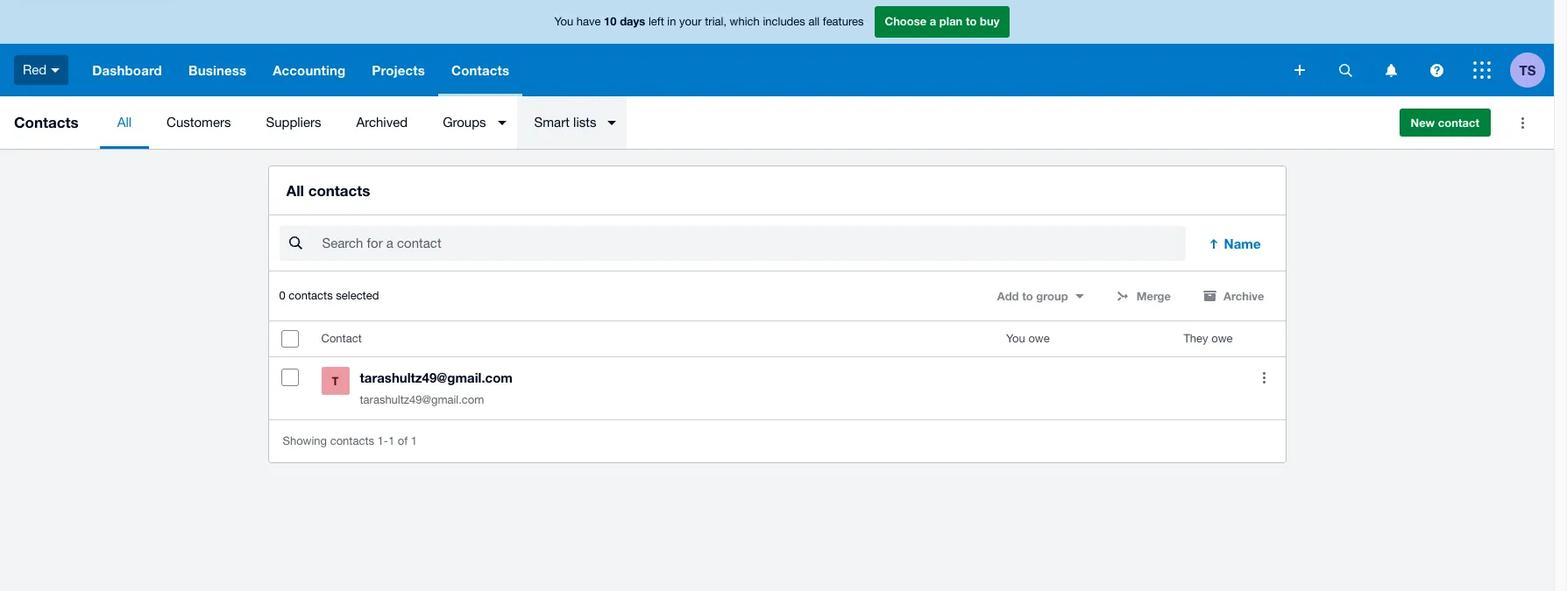 Task type: vqa. For each thing, say whether or not it's contained in the screenshot.
Add to group
yes



Task type: locate. For each thing, give the bounding box(es) containing it.
left
[[649, 15, 664, 28]]

0 vertical spatial to
[[966, 14, 977, 28]]

add to group button
[[987, 282, 1095, 311]]

they owe
[[1184, 332, 1233, 346]]

2 tarashultz49@gmail.com from the top
[[360, 394, 484, 407]]

groups
[[443, 115, 486, 130]]

banner
[[0, 0, 1554, 96]]

name
[[1224, 236, 1261, 252]]

business button
[[175, 44, 260, 96]]

10
[[604, 14, 617, 28]]

lists
[[573, 115, 596, 130]]

business
[[188, 62, 246, 78]]

contacts
[[308, 182, 370, 200], [289, 289, 333, 303], [330, 435, 374, 448]]

red
[[23, 62, 47, 77]]

contact list table element
[[269, 322, 1286, 420]]

owe
[[1029, 332, 1050, 346], [1212, 332, 1233, 346]]

merge
[[1137, 289, 1171, 303]]

archive button
[[1192, 282, 1275, 311]]

1 vertical spatial all
[[286, 182, 304, 200]]

0 horizontal spatial to
[[966, 14, 977, 28]]

2 owe from the left
[[1212, 332, 1233, 346]]

0 vertical spatial all
[[117, 115, 132, 130]]

0 vertical spatial you
[[554, 15, 573, 28]]

1 horizontal spatial owe
[[1212, 332, 1233, 346]]

contacts down red popup button in the left top of the page
[[14, 113, 79, 131]]

contacts down archived button
[[308, 182, 370, 200]]

0 vertical spatial tarashultz49@gmail.com
[[360, 370, 513, 386]]

ts button
[[1510, 44, 1554, 96]]

owe for they owe
[[1212, 332, 1233, 346]]

0 horizontal spatial 1
[[388, 435, 395, 448]]

showing contacts 1-1 of 1
[[283, 435, 417, 448]]

smart lists menu item
[[517, 96, 627, 149]]

showing
[[283, 435, 327, 448]]

1 horizontal spatial you
[[1006, 332, 1025, 346]]

svg image right red
[[51, 68, 60, 73]]

add
[[997, 289, 1019, 303]]

1 horizontal spatial all
[[286, 182, 304, 200]]

customers
[[167, 115, 231, 130]]

2 1 from the left
[[411, 435, 417, 448]]

to left buy
[[966, 14, 977, 28]]

contacts up groups button
[[451, 62, 509, 78]]

tarashultz49@gmail.com inside tarashultz49@gmail.com tarashultz49@gmail.com
[[360, 394, 484, 407]]

svg image left svg icon
[[1295, 65, 1305, 75]]

you owe
[[1006, 332, 1050, 346]]

features
[[823, 15, 864, 28]]

you
[[554, 15, 573, 28], [1006, 332, 1025, 346]]

contacts left 1-
[[330, 435, 374, 448]]

1 owe from the left
[[1029, 332, 1050, 346]]

you inside contact list table "element"
[[1006, 332, 1025, 346]]

choose
[[885, 14, 927, 28]]

contact
[[1438, 116, 1480, 130]]

tarashultz49@gmail.com
[[360, 370, 513, 386], [360, 394, 484, 407]]

contacts right 0
[[289, 289, 333, 303]]

to right add
[[1022, 289, 1033, 303]]

1 vertical spatial contacts
[[289, 289, 333, 303]]

1 vertical spatial you
[[1006, 332, 1025, 346]]

accounting button
[[260, 44, 359, 96]]

1 left of
[[388, 435, 395, 448]]

Search for a contact field
[[320, 227, 1186, 261]]

1
[[388, 435, 395, 448], [411, 435, 417, 448]]

0 horizontal spatial all
[[117, 115, 132, 130]]

all
[[809, 15, 820, 28]]

archived button
[[339, 96, 425, 149]]

2 vertical spatial contacts
[[330, 435, 374, 448]]

all
[[117, 115, 132, 130], [286, 182, 304, 200]]

contacts for all
[[308, 182, 370, 200]]

projects
[[372, 62, 425, 78]]

they
[[1184, 332, 1208, 346]]

you down add
[[1006, 332, 1025, 346]]

more row options image
[[1263, 372, 1266, 384]]

in
[[667, 15, 676, 28]]

1 vertical spatial to
[[1022, 289, 1033, 303]]

new contact
[[1411, 116, 1480, 130]]

1 horizontal spatial to
[[1022, 289, 1033, 303]]

0 horizontal spatial you
[[554, 15, 573, 28]]

you inside you have 10 days left in your trial, which includes all features
[[554, 15, 573, 28]]

0 contacts selected
[[279, 289, 379, 303]]

1 vertical spatial tarashultz49@gmail.com
[[360, 394, 484, 407]]

0 horizontal spatial owe
[[1029, 332, 1050, 346]]

svg image
[[1339, 64, 1352, 77]]

smart lists
[[534, 115, 596, 130]]

dashboard
[[92, 62, 162, 78]]

0 vertical spatial contacts
[[451, 62, 509, 78]]

contacts
[[451, 62, 509, 78], [14, 113, 79, 131]]

0 horizontal spatial contacts
[[14, 113, 79, 131]]

you left the have
[[554, 15, 573, 28]]

contacts button
[[438, 44, 523, 96]]

owe down add to group popup button
[[1029, 332, 1050, 346]]

all down dashboard link
[[117, 115, 132, 130]]

all inside all button
[[117, 115, 132, 130]]

1 horizontal spatial contacts
[[451, 62, 509, 78]]

to
[[966, 14, 977, 28], [1022, 289, 1033, 303]]

suppliers
[[266, 115, 321, 130]]

svg image up the new contact
[[1430, 64, 1443, 77]]

have
[[577, 15, 601, 28]]

contact
[[321, 332, 362, 346]]

menu
[[100, 96, 1385, 149]]

which
[[730, 15, 760, 28]]

new contact button
[[1399, 109, 1491, 137]]

owe right they
[[1212, 332, 1233, 346]]

svg image
[[1474, 61, 1491, 79], [1385, 64, 1397, 77], [1430, 64, 1443, 77], [1295, 65, 1305, 75], [51, 68, 60, 73]]

all down suppliers button
[[286, 182, 304, 200]]

tarashultz49@gmail.com tarashultz49@gmail.com
[[360, 370, 513, 407]]

1 right of
[[411, 435, 417, 448]]

owe for you owe
[[1029, 332, 1050, 346]]

dashboard link
[[79, 44, 175, 96]]

0 vertical spatial contacts
[[308, 182, 370, 200]]

you have 10 days left in your trial, which includes all features
[[554, 14, 864, 28]]

merge button
[[1105, 282, 1182, 311]]

1 horizontal spatial 1
[[411, 435, 417, 448]]

smart lists button
[[517, 96, 627, 149]]

archived
[[356, 115, 408, 130]]

choose a plan to buy
[[885, 14, 1000, 28]]



Task type: describe. For each thing, give the bounding box(es) containing it.
projects button
[[359, 44, 438, 96]]

you for you have 10 days left in your trial, which includes all features
[[554, 15, 573, 28]]

name button
[[1196, 226, 1275, 261]]

smart
[[534, 115, 570, 130]]

ts
[[1520, 62, 1536, 78]]

new
[[1411, 116, 1435, 130]]

svg image inside red popup button
[[51, 68, 60, 73]]

to inside banner
[[966, 14, 977, 28]]

menu containing all
[[100, 96, 1385, 149]]

selected
[[336, 289, 379, 303]]

all contacts
[[286, 182, 370, 200]]

actions menu image
[[1505, 105, 1540, 140]]

all button
[[100, 96, 149, 149]]

svg image left ts
[[1474, 61, 1491, 79]]

archive
[[1224, 289, 1264, 303]]

contacts for 0
[[289, 289, 333, 303]]

groups button
[[425, 96, 517, 149]]

group
[[1036, 289, 1068, 303]]

to inside popup button
[[1022, 289, 1033, 303]]

1 vertical spatial contacts
[[14, 113, 79, 131]]

1 1 from the left
[[388, 435, 395, 448]]

1-
[[377, 435, 388, 448]]

all for all contacts
[[286, 182, 304, 200]]

contacts inside popup button
[[451, 62, 509, 78]]

more row options button
[[1247, 360, 1282, 396]]

days
[[620, 14, 645, 28]]

red button
[[0, 44, 79, 96]]

svg image right svg icon
[[1385, 64, 1397, 77]]

of
[[398, 435, 408, 448]]

trial,
[[705, 15, 727, 28]]

includes
[[763, 15, 805, 28]]

your
[[679, 15, 702, 28]]

1 tarashultz49@gmail.com from the top
[[360, 370, 513, 386]]

add to group
[[997, 289, 1068, 303]]

contacts for showing
[[330, 435, 374, 448]]

a
[[930, 14, 936, 28]]

you for you owe
[[1006, 332, 1025, 346]]

0
[[279, 289, 286, 303]]

banner containing ts
[[0, 0, 1554, 96]]

all for all
[[117, 115, 132, 130]]

suppliers button
[[248, 96, 339, 149]]

buy
[[980, 14, 1000, 28]]

t
[[332, 374, 339, 389]]

accounting
[[273, 62, 346, 78]]

customers button
[[149, 96, 248, 149]]

plan
[[940, 14, 963, 28]]



